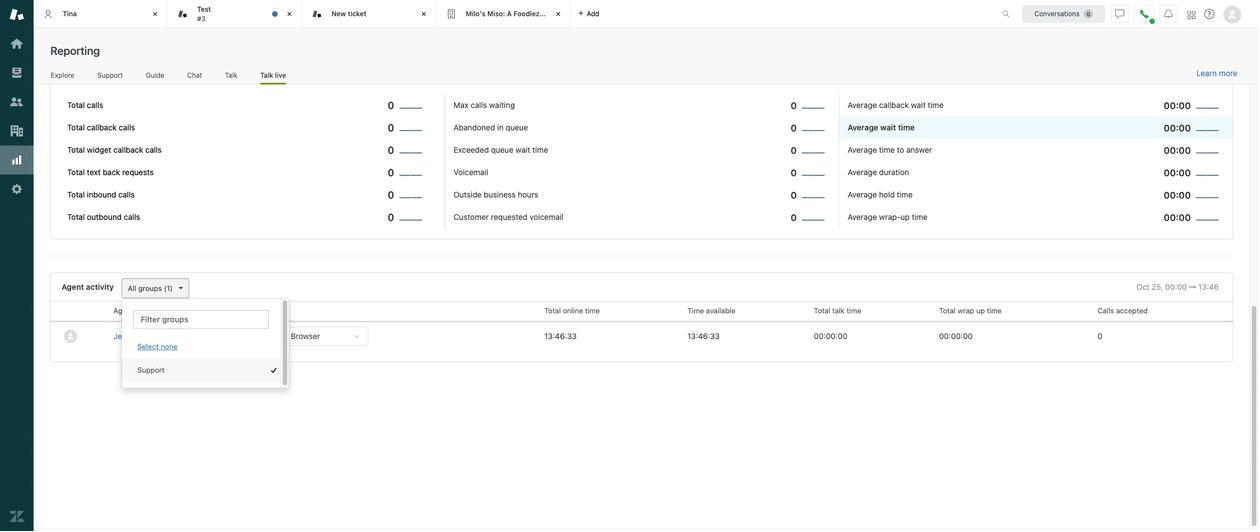 Task type: describe. For each thing, give the bounding box(es) containing it.
tina
[[63, 9, 77, 18]]

new ticket
[[331, 9, 366, 18]]

chat link
[[187, 71, 202, 83]]

close image for tina
[[149, 8, 161, 20]]

talk link
[[225, 71, 238, 83]]

main element
[[0, 0, 34, 531]]

live
[[275, 71, 286, 79]]

zendesk products image
[[1188, 11, 1195, 19]]

notifications image
[[1164, 9, 1173, 18]]

talk for talk live
[[260, 71, 273, 79]]

get started image
[[10, 36, 24, 51]]

ticket
[[348, 9, 366, 18]]

new ticket tab
[[302, 0, 437, 28]]

test
[[197, 5, 211, 13]]

zendesk support image
[[10, 7, 24, 22]]

guide
[[146, 71, 164, 79]]

explore link
[[50, 71, 75, 83]]

conversations button
[[1022, 5, 1105, 23]]

close image inside 'tab'
[[284, 8, 295, 20]]

talk live link
[[260, 71, 286, 85]]

tabs tab list
[[34, 0, 990, 28]]

customers image
[[10, 95, 24, 109]]

test #3
[[197, 5, 211, 23]]

a
[[507, 9, 512, 18]]

new
[[331, 9, 346, 18]]

close image for new ticket
[[418, 8, 429, 20]]

foodlez
[[514, 9, 540, 18]]

add
[[587, 9, 599, 18]]

learn more
[[1197, 68, 1237, 78]]

reporting image
[[10, 153, 24, 167]]



Task type: vqa. For each thing, say whether or not it's contained in the screenshot.
in to the right
no



Task type: locate. For each thing, give the bounding box(es) containing it.
learn more link
[[1197, 68, 1237, 78]]

chat
[[187, 71, 202, 79]]

get help image
[[1204, 9, 1214, 19]]

support link
[[97, 71, 123, 83]]

close image
[[149, 8, 161, 20], [284, 8, 295, 20], [418, 8, 429, 20]]

guide link
[[146, 71, 165, 83]]

more
[[1219, 68, 1237, 78]]

close image inside tina tab
[[149, 8, 161, 20]]

2 talk from the left
[[260, 71, 273, 79]]

#3
[[197, 14, 206, 23]]

explore
[[51, 71, 74, 79]]

conversations
[[1035, 9, 1080, 18]]

tab containing test
[[168, 0, 302, 28]]

1 talk from the left
[[225, 71, 238, 79]]

reporting
[[50, 44, 100, 57]]

close image
[[553, 8, 564, 20]]

close image left new
[[284, 8, 295, 20]]

0 horizontal spatial close image
[[149, 8, 161, 20]]

milo's miso: a foodlez subsidiary tab
[[437, 0, 576, 28]]

talk for talk
[[225, 71, 238, 79]]

close image inside new ticket tab
[[418, 8, 429, 20]]

learn
[[1197, 68, 1217, 78]]

tab
[[168, 0, 302, 28]]

3 close image from the left
[[418, 8, 429, 20]]

close image left milo's
[[418, 8, 429, 20]]

add button
[[571, 0, 606, 27]]

milo's miso: a foodlez subsidiary
[[466, 9, 576, 18]]

subsidiary
[[541, 9, 576, 18]]

admin image
[[10, 182, 24, 197]]

tina tab
[[34, 0, 168, 28]]

milo's
[[466, 9, 486, 18]]

talk
[[225, 71, 238, 79], [260, 71, 273, 79]]

2 close image from the left
[[284, 8, 295, 20]]

miso:
[[487, 9, 505, 18]]

talk left "live"
[[260, 71, 273, 79]]

talk live
[[260, 71, 286, 79]]

zendesk image
[[10, 510, 24, 524]]

1 horizontal spatial talk
[[260, 71, 273, 79]]

2 horizontal spatial close image
[[418, 8, 429, 20]]

button displays agent's chat status as invisible. image
[[1115, 9, 1124, 18]]

talk right chat
[[225, 71, 238, 79]]

organizations image
[[10, 124, 24, 138]]

1 close image from the left
[[149, 8, 161, 20]]

support
[[97, 71, 123, 79]]

close image left #3 at the top
[[149, 8, 161, 20]]

1 horizontal spatial close image
[[284, 8, 295, 20]]

views image
[[10, 66, 24, 80]]

0 horizontal spatial talk
[[225, 71, 238, 79]]



